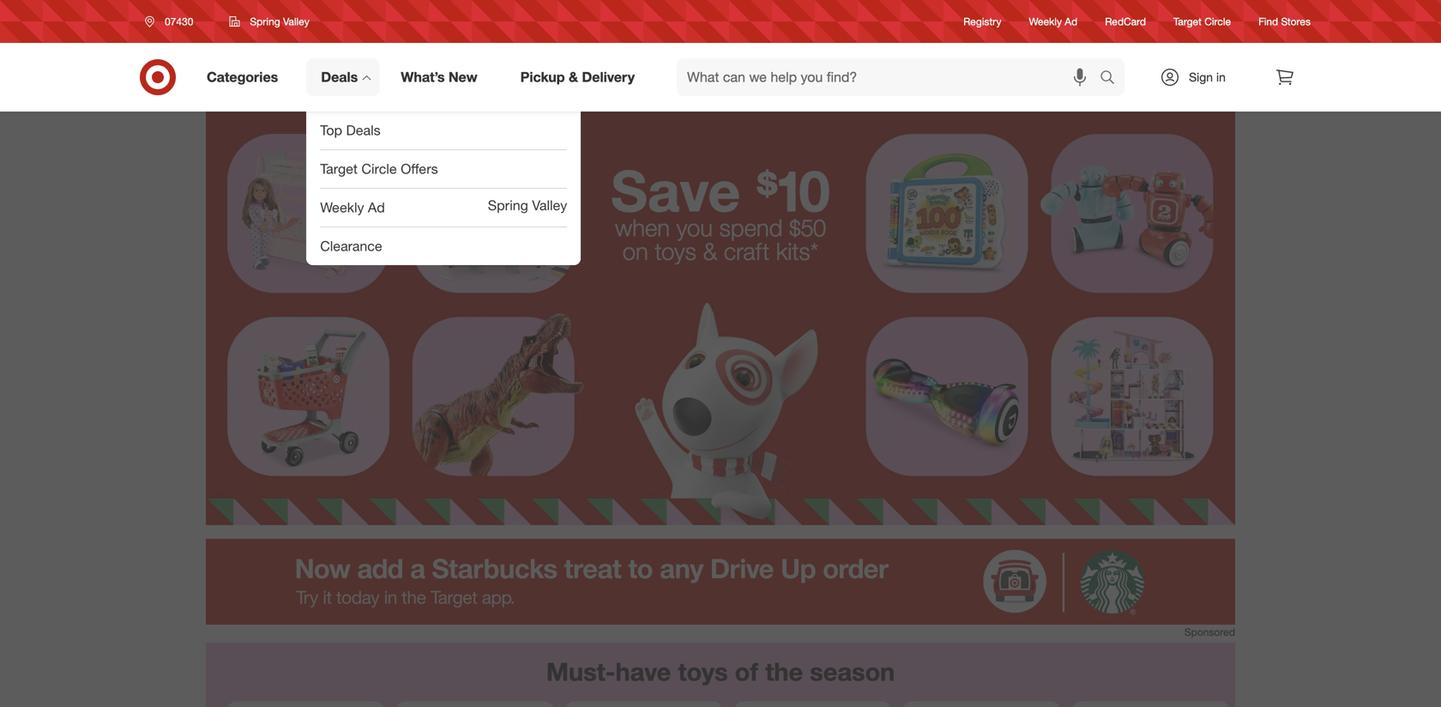 Task type: vqa. For each thing, say whether or not it's contained in the screenshot.
user image by @cultivatededge
no



Task type: describe. For each thing, give the bounding box(es) containing it.
top deals link
[[307, 112, 581, 149]]

save
[[611, 156, 741, 225]]

sign in
[[1190, 70, 1226, 85]]

registry
[[964, 15, 1002, 28]]

in
[[1217, 70, 1226, 85]]

kits*
[[777, 237, 819, 266]]

top
[[320, 122, 342, 139]]

when
[[615, 213, 670, 242]]

the
[[766, 657, 803, 687]]

target circle offers
[[320, 161, 438, 177]]

what's
[[401, 69, 445, 85]]

1 vertical spatial ad
[[368, 199, 385, 216]]

redcard link
[[1106, 14, 1147, 29]]

sign in link
[[1146, 58, 1253, 96]]

must-
[[547, 657, 616, 687]]

deals link
[[307, 58, 380, 96]]

pickup & delivery link
[[506, 58, 657, 96]]

delivery
[[582, 69, 635, 85]]

toys inside the carousel region
[[678, 657, 728, 687]]

save $10
[[611, 156, 831, 225]]

what's new link
[[386, 58, 499, 96]]

advertisement region
[[206, 539, 1236, 625]]

new
[[449, 69, 478, 85]]

search button
[[1093, 58, 1134, 100]]

clearance
[[320, 238, 382, 255]]

offers
[[401, 161, 438, 177]]

target circle offers link
[[307, 150, 581, 188]]

of
[[735, 657, 759, 687]]

$50
[[790, 213, 827, 242]]

what's new
[[401, 69, 478, 85]]

What can we help you find? suggestions appear below search field
[[677, 58, 1105, 96]]

1 horizontal spatial spring
[[488, 197, 529, 214]]

0 vertical spatial &
[[569, 69, 578, 85]]

target for target circle
[[1174, 15, 1202, 28]]



Task type: locate. For each thing, give the bounding box(es) containing it.
1 vertical spatial weekly
[[320, 199, 364, 216]]

spring
[[250, 15, 280, 28], [488, 197, 529, 214]]

0 vertical spatial ad
[[1065, 15, 1078, 28]]

on
[[623, 237, 649, 266]]

0 vertical spatial weekly ad
[[1030, 15, 1078, 28]]

deals right top
[[346, 122, 381, 139]]

1 vertical spatial spring
[[488, 197, 529, 214]]

ad
[[1065, 15, 1078, 28], [368, 199, 385, 216]]

deals up top
[[321, 69, 358, 85]]

0 vertical spatial target
[[1174, 15, 1202, 28]]

weekly
[[1030, 15, 1063, 28], [320, 199, 364, 216]]

find stores
[[1259, 15, 1311, 28]]

pickup
[[521, 69, 565, 85]]

1 horizontal spatial valley
[[532, 197, 568, 214]]

0 vertical spatial deals
[[321, 69, 358, 85]]

find stores link
[[1259, 14, 1311, 29]]

1 vertical spatial toys
[[678, 657, 728, 687]]

0 horizontal spatial ad
[[368, 199, 385, 216]]

0 horizontal spatial valley
[[283, 15, 310, 28]]

& right pickup
[[569, 69, 578, 85]]

0 vertical spatial weekly
[[1030, 15, 1063, 28]]

1 horizontal spatial circle
[[1205, 15, 1232, 28]]

spring valley button
[[218, 6, 321, 37]]

0 horizontal spatial weekly
[[320, 199, 364, 216]]

1 vertical spatial spring valley
[[488, 197, 568, 214]]

07430 button
[[134, 6, 211, 37]]

& left craft
[[703, 237, 718, 266]]

have
[[616, 657, 671, 687]]

weekly ad link
[[1030, 14, 1078, 29]]

target inside target circle link
[[1174, 15, 1202, 28]]

redcard
[[1106, 15, 1147, 28]]

1 vertical spatial deals
[[346, 122, 381, 139]]

spend
[[720, 213, 783, 242]]

0 vertical spatial spring
[[250, 15, 280, 28]]

sponsored
[[1185, 626, 1236, 638]]

&
[[569, 69, 578, 85], [703, 237, 718, 266]]

1 vertical spatial circle
[[362, 161, 397, 177]]

spring valley inside dropdown button
[[250, 15, 310, 28]]

0 vertical spatial valley
[[283, 15, 310, 28]]

toys inside when you spend $50 on toys & craft kits*
[[655, 237, 697, 266]]

spring valley
[[250, 15, 310, 28], [488, 197, 568, 214]]

0 vertical spatial spring valley
[[250, 15, 310, 28]]

carousel region
[[206, 643, 1236, 707]]

ad down target circle offers
[[368, 199, 385, 216]]

toys
[[655, 237, 697, 266], [678, 657, 728, 687]]

circle for target circle
[[1205, 15, 1232, 28]]

circle left the find
[[1205, 15, 1232, 28]]

valley inside dropdown button
[[283, 15, 310, 28]]

1 horizontal spatial ad
[[1065, 15, 1078, 28]]

when you spend $50 on toys & craft kits*
[[615, 213, 827, 266]]

valley
[[283, 15, 310, 28], [532, 197, 568, 214]]

target circle
[[1174, 15, 1232, 28]]

target for target circle offers
[[320, 161, 358, 177]]

circle left offers
[[362, 161, 397, 177]]

sign
[[1190, 70, 1214, 85]]

toys right on
[[655, 237, 697, 266]]

weekly right registry
[[1030, 15, 1063, 28]]

target
[[1174, 15, 1202, 28], [320, 161, 358, 177]]

1 horizontal spatial weekly ad
[[1030, 15, 1078, 28]]

spring down target circle offers link
[[488, 197, 529, 214]]

1 horizontal spatial weekly
[[1030, 15, 1063, 28]]

0 horizontal spatial circle
[[362, 161, 397, 177]]

circle for target circle offers
[[362, 161, 397, 177]]

1 vertical spatial &
[[703, 237, 718, 266]]

weekly ad right registry
[[1030, 15, 1078, 28]]

ad left redcard
[[1065, 15, 1078, 28]]

$10
[[757, 156, 831, 225]]

registry link
[[964, 14, 1002, 29]]

spring inside spring valley dropdown button
[[250, 15, 280, 28]]

categories
[[207, 69, 278, 85]]

search
[[1093, 70, 1134, 87]]

you
[[677, 213, 713, 242]]

top deals
[[320, 122, 381, 139]]

must-have toys of the season
[[547, 657, 895, 687]]

spring up categories 'link'
[[250, 15, 280, 28]]

stores
[[1282, 15, 1311, 28]]

1 vertical spatial valley
[[532, 197, 568, 214]]

find
[[1259, 15, 1279, 28]]

target inside target circle offers link
[[320, 161, 358, 177]]

1 horizontal spatial target
[[1174, 15, 1202, 28]]

deals inside 'link'
[[346, 122, 381, 139]]

0 horizontal spatial weekly ad
[[320, 199, 385, 216]]

target down top
[[320, 161, 358, 177]]

categories link
[[192, 58, 300, 96]]

clearance link
[[307, 227, 581, 265]]

0 vertical spatial toys
[[655, 237, 697, 266]]

1 vertical spatial target
[[320, 161, 358, 177]]

toys left the of
[[678, 657, 728, 687]]

0 horizontal spatial &
[[569, 69, 578, 85]]

& inside when you spend $50 on toys & craft kits*
[[703, 237, 718, 266]]

pickup & delivery
[[521, 69, 635, 85]]

deals
[[321, 69, 358, 85], [346, 122, 381, 139]]

1 horizontal spatial spring valley
[[488, 197, 568, 214]]

target circle link
[[1174, 14, 1232, 29]]

weekly up clearance
[[320, 199, 364, 216]]

0 horizontal spatial target
[[320, 161, 358, 177]]

0 horizontal spatial spring valley
[[250, 15, 310, 28]]

0 vertical spatial circle
[[1205, 15, 1232, 28]]

target up sign in link
[[1174, 15, 1202, 28]]

0 horizontal spatial spring
[[250, 15, 280, 28]]

craft
[[724, 237, 770, 266]]

07430
[[165, 15, 193, 28]]

season
[[810, 657, 895, 687]]

circle
[[1205, 15, 1232, 28], [362, 161, 397, 177]]

1 vertical spatial weekly ad
[[320, 199, 385, 216]]

weekly ad up clearance
[[320, 199, 385, 216]]

1 horizontal spatial &
[[703, 237, 718, 266]]

weekly ad
[[1030, 15, 1078, 28], [320, 199, 385, 216]]



